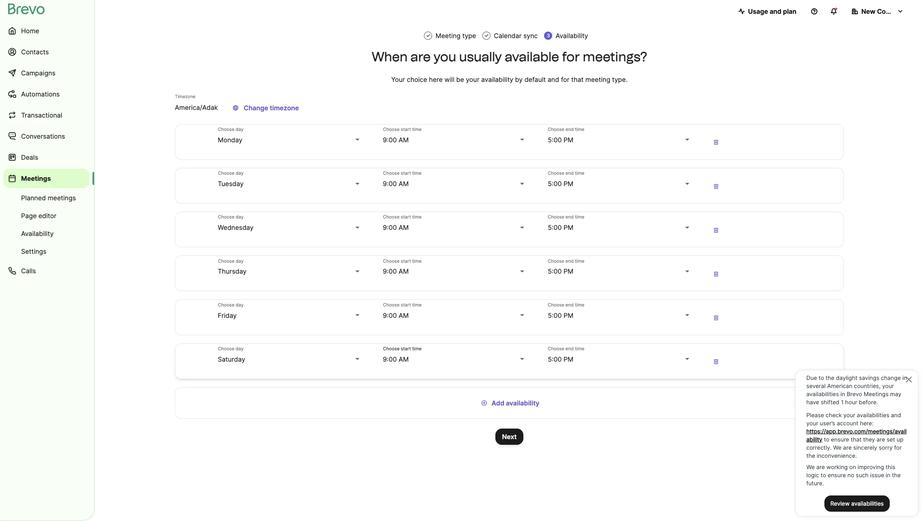 Task type: vqa. For each thing, say whether or not it's contained in the screenshot.
AM associated with Saturday
yes



Task type: locate. For each thing, give the bounding box(es) containing it.
new company
[[861, 7, 907, 15]]

5:00 pm
[[548, 136, 573, 144], [548, 180, 573, 188], [548, 224, 573, 232], [548, 268, 573, 276], [548, 311, 573, 320], [548, 355, 573, 363]]

3 remove range image from the top
[[711, 357, 721, 367]]

5 pm from the top
[[564, 311, 573, 320]]

pm for friday
[[564, 311, 573, 320]]

pm for wednesday
[[564, 224, 573, 232]]

am for friday
[[399, 311, 409, 320]]

availability left by
[[481, 75, 513, 84]]

0 horizontal spatial and
[[548, 75, 559, 84]]

6 pm from the top
[[564, 355, 573, 363]]

0 vertical spatial and
[[770, 7, 781, 15]]

language
[[232, 104, 239, 112]]

availability
[[556, 32, 588, 40], [21, 230, 54, 238]]

6 9:00 am field from the top
[[383, 355, 526, 364]]

pm
[[564, 136, 573, 144], [564, 180, 573, 188], [564, 224, 573, 232], [564, 268, 573, 276], [564, 311, 573, 320], [564, 355, 573, 363]]

3 5:00 from the top
[[548, 224, 562, 232]]

your
[[391, 75, 405, 84]]

4 9:00 am field from the top
[[383, 267, 526, 276]]

and
[[770, 7, 781, 15], [548, 75, 559, 84]]

1 remove range image from the top
[[711, 138, 721, 147]]

3 am from the top
[[399, 224, 409, 232]]

no color image
[[426, 33, 431, 39]]

3 remove range image from the top
[[711, 313, 721, 323]]

5 delete button from the top
[[708, 309, 724, 326]]

check right type
[[484, 33, 489, 39]]

1 vertical spatial remove range image
[[711, 269, 721, 279]]

5 am from the top
[[399, 311, 409, 320]]

1 horizontal spatial check
[[484, 33, 489, 39]]

4 am from the top
[[399, 268, 409, 276]]

editor
[[38, 212, 56, 220]]

contacts
[[21, 48, 49, 56]]

meeting
[[585, 75, 610, 84]]

1 check from the left
[[426, 33, 431, 39]]

1 9:00 am field from the top
[[383, 135, 526, 145]]

and right default
[[548, 75, 559, 84]]

6 9:00 from the top
[[383, 355, 397, 363]]

3 delete from the top
[[713, 226, 719, 234]]

am for tuesday
[[399, 180, 409, 188]]

9:00 for friday
[[383, 311, 397, 320]]

1 vertical spatial for
[[561, 75, 570, 84]]

3 delete button from the top
[[708, 222, 724, 238]]

1 5:00 from the top
[[548, 136, 562, 144]]

deals
[[21, 153, 38, 161]]

availability right add
[[506, 399, 539, 407]]

9:00 for monday
[[383, 136, 397, 144]]

2 5:00 pm field from the top
[[548, 179, 691, 189]]

3 pm from the top
[[564, 224, 573, 232]]

0 vertical spatial availability
[[556, 32, 588, 40]]

1 vertical spatial availability
[[21, 230, 54, 238]]

2 am from the top
[[399, 180, 409, 188]]

1 remove range image from the top
[[711, 225, 721, 235]]

wednesday
[[218, 224, 254, 232]]

delete button
[[708, 134, 724, 150], [708, 178, 724, 194], [708, 222, 724, 238], [708, 265, 724, 282], [708, 309, 724, 326], [708, 353, 724, 370]]

2 remove range image from the top
[[711, 269, 721, 279]]

4 5:00 pm field from the top
[[548, 267, 691, 276]]

check for meeting
[[426, 33, 431, 39]]

timezone
[[175, 94, 195, 99]]

usage and plan button
[[732, 3, 803, 19]]

change
[[244, 104, 268, 112]]

delete for friday
[[713, 314, 719, 322]]

5 delete from the top
[[713, 314, 719, 322]]

9:00 am for friday
[[383, 311, 409, 320]]

5:00 pm field for wednesday
[[548, 223, 691, 233]]

that
[[571, 75, 584, 84]]

2 pm from the top
[[564, 180, 573, 188]]

2 5:00 pm from the top
[[548, 180, 573, 188]]

check left the meeting
[[426, 33, 431, 39]]

2 delete button from the top
[[708, 178, 724, 194]]

no color image containing check
[[484, 33, 489, 39]]

plan
[[783, 7, 796, 15]]

2 vertical spatial remove range image
[[711, 313, 721, 323]]

0 vertical spatial remove range image
[[711, 138, 721, 147]]

deals link
[[3, 148, 89, 167]]

0 horizontal spatial availability
[[21, 230, 54, 238]]

delete button for saturday
[[708, 353, 724, 370]]

6 5:00 from the top
[[548, 355, 562, 363]]

4 pm from the top
[[564, 268, 573, 276]]

campaigns link
[[3, 63, 89, 83]]

delete for wednesday
[[713, 226, 719, 234]]

5:00 pm for thursday
[[548, 268, 573, 276]]

5:00 pm for friday
[[548, 311, 573, 320]]

available
[[505, 49, 559, 65]]

5 5:00 pm from the top
[[548, 311, 573, 320]]

1 delete button from the top
[[708, 134, 724, 150]]

1 pm from the top
[[564, 136, 573, 144]]

6 delete button from the top
[[708, 353, 724, 370]]

5 5:00 pm field from the top
[[548, 311, 691, 320]]

3 9:00 am from the top
[[383, 224, 409, 232]]

delete for tuesday
[[713, 182, 719, 191]]

Tuesday field
[[218, 179, 361, 189]]

1 horizontal spatial and
[[770, 7, 781, 15]]

left image
[[231, 103, 241, 113]]

no color image
[[484, 33, 489, 39], [479, 398, 489, 408]]

2 vertical spatial remove range image
[[711, 357, 721, 367]]

delete button for thursday
[[708, 265, 724, 282]]

4 delete button from the top
[[708, 265, 724, 282]]

9:00 for thursday
[[383, 268, 397, 276]]

1 5:00 pm field from the top
[[548, 135, 691, 145]]

3 9:00 from the top
[[383, 224, 397, 232]]

tuesday
[[218, 180, 244, 188]]

5:00 for friday
[[548, 311, 562, 320]]

meetings link
[[3, 169, 89, 188]]

9:00 AM field
[[383, 135, 526, 145], [383, 179, 526, 189], [383, 223, 526, 233], [383, 267, 526, 276], [383, 311, 526, 320], [383, 355, 526, 364]]

0 vertical spatial no color image
[[484, 33, 489, 39]]

am for thursday
[[399, 268, 409, 276]]

2 check from the left
[[484, 33, 489, 39]]

be
[[456, 75, 464, 84]]

for
[[562, 49, 580, 65], [561, 75, 570, 84]]

2 remove range image from the top
[[711, 182, 721, 191]]

pm for tuesday
[[564, 180, 573, 188]]

default
[[524, 75, 546, 84]]

remove range image
[[711, 138, 721, 147], [711, 182, 721, 191], [711, 313, 721, 323]]

new
[[861, 7, 875, 15]]

1 delete from the top
[[713, 139, 719, 147]]

1 vertical spatial no color image
[[479, 398, 489, 408]]

am
[[399, 136, 409, 144], [399, 180, 409, 188], [399, 224, 409, 232], [399, 268, 409, 276], [399, 311, 409, 320], [399, 355, 409, 363]]

1 vertical spatial remove range image
[[711, 182, 721, 191]]

6 9:00 am from the top
[[383, 355, 409, 363]]

9:00
[[383, 136, 397, 144], [383, 180, 397, 188], [383, 224, 397, 232], [383, 268, 397, 276], [383, 311, 397, 320], [383, 355, 397, 363]]

1 9:00 from the top
[[383, 136, 397, 144]]

page editor link
[[3, 208, 89, 224]]

am for saturday
[[399, 355, 409, 363]]

for up 'that'
[[562, 49, 580, 65]]

settings
[[21, 248, 46, 256]]

for left 'that'
[[561, 75, 570, 84]]

no color image right type
[[484, 33, 489, 39]]

campaigns
[[21, 69, 55, 77]]

1 5:00 pm from the top
[[548, 136, 573, 144]]

planned meetings link
[[3, 190, 89, 206]]

6 5:00 pm field from the top
[[548, 355, 691, 364]]

3 5:00 pm from the top
[[548, 224, 573, 232]]

availability link
[[3, 226, 89, 242]]

6 am from the top
[[399, 355, 409, 363]]

4 5:00 from the top
[[548, 268, 562, 276]]

6 delete from the top
[[713, 358, 719, 366]]

america/adak
[[175, 103, 218, 112]]

transactional
[[21, 111, 62, 119]]

check
[[426, 33, 431, 39], [484, 33, 489, 39]]

no color image left add
[[479, 398, 489, 408]]

0 horizontal spatial check
[[426, 33, 431, 39]]

automations
[[21, 90, 60, 98]]

0 vertical spatial remove range image
[[711, 225, 721, 235]]

9:00 am
[[383, 136, 409, 144], [383, 180, 409, 188], [383, 224, 409, 232], [383, 268, 409, 276], [383, 311, 409, 320], [383, 355, 409, 363]]

next button
[[496, 429, 523, 445]]

5 5:00 from the top
[[548, 311, 562, 320]]

3 5:00 pm field from the top
[[548, 223, 691, 233]]

2 9:00 from the top
[[383, 180, 397, 188]]

availability
[[481, 75, 513, 84], [506, 399, 539, 407]]

5:00 PM field
[[548, 135, 691, 145], [548, 179, 691, 189], [548, 223, 691, 233], [548, 267, 691, 276], [548, 311, 691, 320], [548, 355, 691, 364]]

availability right 3
[[556, 32, 588, 40]]

delete button for wednesday
[[708, 222, 724, 238]]

4 delete from the top
[[713, 270, 719, 278]]

delete
[[713, 139, 719, 147], [713, 182, 719, 191], [713, 226, 719, 234], [713, 270, 719, 278], [713, 314, 719, 322], [713, 358, 719, 366]]

6 5:00 pm from the top
[[548, 355, 573, 363]]

5 9:00 from the top
[[383, 311, 397, 320]]

friday
[[218, 311, 237, 320]]

when
[[372, 49, 408, 65]]

4 9:00 from the top
[[383, 268, 397, 276]]

remove range image
[[711, 225, 721, 235], [711, 269, 721, 279], [711, 357, 721, 367]]

2 9:00 am field from the top
[[383, 179, 526, 189]]

5 9:00 am from the top
[[383, 311, 409, 320]]

1 horizontal spatial availability
[[556, 32, 588, 40]]

when are you usually available for meetings?
[[372, 49, 647, 65]]

1 9:00 am from the top
[[383, 136, 409, 144]]

3 9:00 am field from the top
[[383, 223, 526, 233]]

5:00 pm field for saturday
[[548, 355, 691, 364]]

2 9:00 am from the top
[[383, 180, 409, 188]]

meetings?
[[583, 49, 647, 65]]

planned meetings
[[21, 194, 76, 202]]

delete for saturday
[[713, 358, 719, 366]]

4 5:00 pm from the top
[[548, 268, 573, 276]]

5:00
[[548, 136, 562, 144], [548, 180, 562, 188], [548, 224, 562, 232], [548, 268, 562, 276], [548, 311, 562, 320], [548, 355, 562, 363]]

am for monday
[[399, 136, 409, 144]]

4 9:00 am from the top
[[383, 268, 409, 276]]

5:00 pm for wednesday
[[548, 224, 573, 232]]

1 am from the top
[[399, 136, 409, 144]]

5 9:00 am field from the top
[[383, 311, 526, 320]]

availability down the page editor
[[21, 230, 54, 238]]

by
[[515, 75, 523, 84]]

2 5:00 from the top
[[548, 180, 562, 188]]

automations link
[[3, 84, 89, 104]]

and left plan
[[770, 7, 781, 15]]

remove range image for wednesday
[[711, 225, 721, 235]]

2 delete from the top
[[713, 182, 719, 191]]



Task type: describe. For each thing, give the bounding box(es) containing it.
5:00 for wednesday
[[548, 224, 562, 232]]

5:00 pm field for friday
[[548, 311, 691, 320]]

am for wednesday
[[399, 224, 409, 232]]

you
[[434, 49, 456, 65]]

9:00 am for saturday
[[383, 355, 409, 363]]

next
[[502, 433, 517, 441]]

9:00 am field for saturday
[[383, 355, 526, 364]]

5:00 for tuesday
[[548, 180, 562, 188]]

Friday field
[[218, 311, 361, 320]]

and inside button
[[770, 7, 781, 15]]

here
[[429, 75, 443, 84]]

calls link
[[3, 261, 89, 281]]

5:00 pm field for thursday
[[548, 267, 691, 276]]

monday
[[218, 136, 242, 144]]

9:00 for tuesday
[[383, 180, 397, 188]]

home link
[[3, 21, 89, 41]]

sync
[[523, 32, 538, 40]]

no color image containing add_circle_outline
[[479, 398, 489, 408]]

home
[[21, 27, 39, 35]]

change timezone
[[244, 104, 299, 112]]

type
[[462, 32, 476, 40]]

Wednesday field
[[218, 223, 361, 233]]

1 vertical spatial availability
[[506, 399, 539, 407]]

usage and plan
[[748, 7, 796, 15]]

choice
[[407, 75, 427, 84]]

transactional link
[[3, 105, 89, 125]]

page
[[21, 212, 37, 220]]

check for calendar
[[484, 33, 489, 39]]

9:00 am field for friday
[[383, 311, 526, 320]]

pm for saturday
[[564, 355, 573, 363]]

5:00 pm field for tuesday
[[548, 179, 691, 189]]

company
[[877, 7, 907, 15]]

remove range image for monday
[[711, 138, 721, 147]]

conversations
[[21, 132, 65, 140]]

3
[[547, 32, 550, 39]]

conversations link
[[3, 127, 89, 146]]

9:00 am for thursday
[[383, 268, 409, 276]]

5:00 pm for tuesday
[[548, 180, 573, 188]]

5:00 for thursday
[[548, 268, 562, 276]]

new company button
[[845, 3, 910, 19]]

meetings
[[21, 174, 51, 183]]

5:00 pm field for monday
[[548, 135, 691, 145]]

thursday
[[218, 268, 247, 276]]

remove range image for tuesday
[[711, 182, 721, 191]]

pm for thursday
[[564, 268, 573, 276]]

your
[[466, 75, 479, 84]]

calendar
[[494, 32, 522, 40]]

9:00 am field for wednesday
[[383, 223, 526, 233]]

will
[[445, 75, 454, 84]]

9:00 am field for monday
[[383, 135, 526, 145]]

calendar sync
[[494, 32, 538, 40]]

1 vertical spatial and
[[548, 75, 559, 84]]

add
[[492, 399, 504, 407]]

meetings
[[48, 194, 76, 202]]

page editor
[[21, 212, 56, 220]]

9:00 am field for thursday
[[383, 267, 526, 276]]

5:00 for monday
[[548, 136, 562, 144]]

meeting type
[[436, 32, 476, 40]]

delete button for tuesday
[[708, 178, 724, 194]]

9:00 for saturday
[[383, 355, 397, 363]]

9:00 for wednesday
[[383, 224, 397, 232]]

Monday field
[[218, 135, 361, 145]]

0 vertical spatial availability
[[481, 75, 513, 84]]

9:00 am field for tuesday
[[383, 179, 526, 189]]

Thursday field
[[218, 267, 361, 276]]

meeting
[[436, 32, 461, 40]]

pm for monday
[[564, 136, 573, 144]]

delete button for monday
[[708, 134, 724, 150]]

delete for thursday
[[713, 270, 719, 278]]

usage
[[748, 7, 768, 15]]

Saturday field
[[218, 355, 361, 364]]

delete for monday
[[713, 139, 719, 147]]

delete button for friday
[[708, 309, 724, 326]]

add_circle_outline add availability
[[481, 399, 539, 407]]

contacts link
[[3, 42, 89, 62]]

settings link
[[3, 243, 89, 260]]

5:00 for saturday
[[548, 355, 562, 363]]

type.
[[612, 75, 628, 84]]

planned
[[21, 194, 46, 202]]

9:00 am for wednesday
[[383, 224, 409, 232]]

remove range image for thursday
[[711, 269, 721, 279]]

calls
[[21, 267, 36, 275]]

5:00 pm for monday
[[548, 136, 573, 144]]

9:00 am for tuesday
[[383, 180, 409, 188]]

usually
[[459, 49, 502, 65]]

are
[[411, 49, 431, 65]]

timezone
[[270, 104, 299, 112]]

remove range image for friday
[[711, 313, 721, 323]]

saturday
[[218, 355, 245, 363]]

add_circle_outline
[[481, 399, 488, 407]]

your choice here will be your availability by default and for that meeting type.
[[391, 75, 628, 84]]

remove range image for saturday
[[711, 357, 721, 367]]

5:00 pm for saturday
[[548, 355, 573, 363]]

0 vertical spatial for
[[562, 49, 580, 65]]

9:00 am for monday
[[383, 136, 409, 144]]



